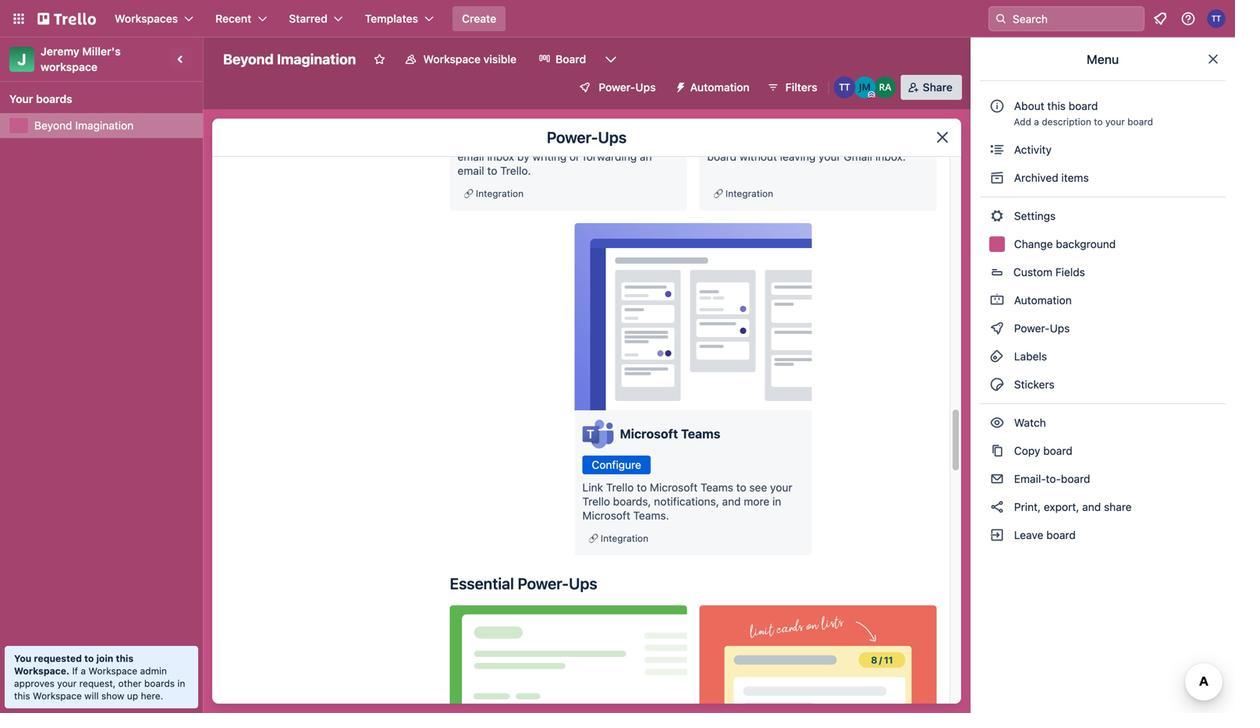 Task type: vqa. For each thing, say whether or not it's contained in the screenshot.
SEARCH BOARDS TEXT FIELD
no



Task type: locate. For each thing, give the bounding box(es) containing it.
sm image
[[989, 170, 1005, 186], [989, 293, 1005, 308], [989, 377, 1005, 392], [989, 415, 1005, 431], [989, 471, 1005, 487], [989, 499, 1005, 515], [989, 527, 1005, 543]]

2 on from the left
[[837, 136, 850, 149]]

board up description
[[1069, 99, 1098, 112]]

ups
[[635, 81, 656, 94], [598, 128, 627, 146], [1050, 322, 1070, 335], [569, 574, 597, 593]]

beyond imagination down your boards with 1 items element
[[34, 119, 134, 132]]

copy board link
[[980, 438, 1226, 463]]

this
[[1047, 99, 1066, 112], [116, 653, 134, 664], [14, 690, 30, 701]]

0 horizontal spatial 🔗
[[464, 188, 473, 199]]

beyond imagination inside board name text box
[[223, 51, 356, 67]]

1 vertical spatial power-ups
[[547, 128, 627, 146]]

filters
[[785, 81, 817, 94]]

2 horizontal spatial a
[[1034, 116, 1039, 127]]

trello
[[878, 136, 905, 149], [606, 481, 634, 494], [582, 495, 610, 508]]

sm image
[[668, 75, 690, 97], [989, 142, 1005, 158], [989, 208, 1005, 224], [989, 321, 1005, 336], [989, 349, 1005, 364], [989, 443, 1005, 459]]

in right more at the bottom
[[772, 495, 781, 508]]

🔗
[[464, 188, 473, 199], [713, 188, 723, 199], [589, 533, 598, 544]]

power- up labels
[[1014, 322, 1050, 335]]

cards up inbox
[[494, 136, 522, 149]]

power- inside button
[[599, 81, 635, 94]]

you
[[14, 653, 31, 664]]

recent button
[[206, 6, 276, 31]]

menu
[[1087, 52, 1119, 67]]

essential power-ups
[[450, 574, 597, 593]]

change background
[[1011, 238, 1116, 250]]

1 vertical spatial microsoft
[[650, 481, 698, 494]]

1 vertical spatial automation
[[1011, 294, 1072, 307]]

0 vertical spatial imagination
[[277, 51, 356, 67]]

archived items
[[1011, 171, 1089, 184]]

a inside about this board add a description to your board
[[1034, 116, 1039, 127]]

this right join
[[116, 653, 134, 664]]

this up description
[[1047, 99, 1066, 112]]

create up workspace visible
[[462, 12, 496, 25]]

print, export, and share link
[[980, 495, 1226, 520]]

2 horizontal spatial workspace
[[423, 53, 481, 66]]

create
[[462, 12, 496, 25], [458, 136, 491, 149]]

0 vertical spatial in
[[772, 495, 781, 508]]

board up or
[[549, 136, 579, 149]]

sm image inside stickers link
[[989, 377, 1005, 392]]

1 horizontal spatial 🔗 integration
[[589, 533, 648, 544]]

email left inbox
[[458, 150, 484, 163]]

0 vertical spatial email
[[458, 150, 484, 163]]

share button
[[901, 75, 962, 100]]

microsoft up configure
[[620, 426, 678, 441]]

labels link
[[980, 344, 1226, 369]]

your up an
[[649, 136, 671, 149]]

1 vertical spatial this
[[116, 653, 134, 664]]

1 horizontal spatial boards
[[144, 678, 175, 689]]

this down approves
[[14, 690, 30, 701]]

without
[[740, 150, 777, 163]]

from
[[622, 136, 646, 149]]

0 horizontal spatial on
[[525, 136, 538, 149]]

1 on from the left
[[525, 136, 538, 149]]

sm image inside labels link
[[989, 349, 1005, 364]]

cards inside create cards on a board directly from your email inbox by writing or forwarding an email to trello.
[[494, 136, 522, 149]]

cards
[[494, 136, 522, 149], [806, 136, 834, 149]]

labels
[[1011, 350, 1047, 363]]

sm image for print, export, and share
[[989, 499, 1005, 515]]

0 vertical spatial create
[[462, 12, 496, 25]]

sm image inside 'copy board' link
[[989, 443, 1005, 459]]

your up the activity link
[[1105, 116, 1125, 127]]

1 vertical spatial beyond imagination
[[34, 119, 134, 132]]

microsoft down boards,
[[582, 509, 630, 522]]

your boards with 1 items element
[[9, 90, 186, 108]]

beyond imagination down starred
[[223, 51, 356, 67]]

🔗 for quickly create new cards on your trello board without leaving your gmail inbox.
[[713, 188, 723, 199]]

you requested to join this workspace.
[[14, 653, 134, 676]]

change background link
[[980, 232, 1226, 257]]

sm image for email-to-board
[[989, 471, 1005, 487]]

if a workspace admin approves your request, other boards in this workspace will show up here.
[[14, 666, 185, 701]]

1 horizontal spatial automation
[[1011, 294, 1072, 307]]

sm image inside the settings link
[[989, 208, 1005, 224]]

essential
[[450, 574, 514, 593]]

board link
[[529, 47, 595, 72]]

sm image inside "email-to-board" link
[[989, 471, 1005, 487]]

and
[[722, 495, 741, 508], [1082, 500, 1101, 513]]

and left share
[[1082, 500, 1101, 513]]

email-to-board
[[1011, 472, 1090, 485]]

0 horizontal spatial imagination
[[75, 119, 134, 132]]

sm image inside archived items link
[[989, 170, 1005, 186]]

on inside create cards on a board directly from your email inbox by writing or forwarding an email to trello.
[[525, 136, 538, 149]]

1 horizontal spatial and
[[1082, 500, 1101, 513]]

imagination down starred dropdown button
[[277, 51, 356, 67]]

create inside create cards on a board directly from your email inbox by writing or forwarding an email to trello.
[[458, 136, 491, 149]]

1 vertical spatial a
[[541, 136, 546, 149]]

integration
[[476, 188, 524, 199], [725, 188, 773, 199], [601, 533, 648, 544]]

automation link
[[980, 288, 1226, 313]]

0 horizontal spatial 🔗 integration
[[464, 188, 524, 199]]

2 vertical spatial workspace
[[33, 690, 82, 701]]

leave
[[1014, 529, 1043, 541]]

to up the activity link
[[1094, 116, 1103, 127]]

2 horizontal spatial integration
[[725, 188, 773, 199]]

your inside "if a workspace admin approves your request, other boards in this workspace will show up here."
[[57, 678, 77, 689]]

microsoft
[[620, 426, 678, 441], [650, 481, 698, 494], [582, 509, 630, 522]]

2 sm image from the top
[[989, 293, 1005, 308]]

primary element
[[0, 0, 1235, 37]]

power-ups up labels
[[1011, 322, 1073, 335]]

inbox.
[[875, 150, 906, 163]]

a inside "if a workspace admin approves your request, other boards in this workspace will show up here."
[[81, 666, 86, 676]]

0 vertical spatial beyond imagination
[[223, 51, 356, 67]]

1 vertical spatial trello
[[606, 481, 634, 494]]

a up writing
[[541, 136, 546, 149]]

watch
[[1011, 416, 1049, 429]]

0 horizontal spatial automation
[[690, 81, 750, 94]]

this inside "if a workspace admin approves your request, other boards in this workspace will show up here."
[[14, 690, 30, 701]]

0 vertical spatial this
[[1047, 99, 1066, 112]]

🔗 integration for without
[[713, 188, 773, 199]]

see
[[749, 481, 767, 494]]

leaving
[[780, 150, 816, 163]]

0 horizontal spatial integration
[[476, 188, 524, 199]]

star or unstar board image
[[373, 53, 386, 66]]

your down if
[[57, 678, 77, 689]]

custom fields
[[1013, 266, 1085, 279]]

and left more at the bottom
[[722, 495, 741, 508]]

forwarding
[[583, 150, 637, 163]]

1 vertical spatial boards
[[144, 678, 175, 689]]

0 vertical spatial boards
[[36, 92, 72, 105]]

boards
[[36, 92, 72, 105], [144, 678, 175, 689]]

🔗 integration
[[464, 188, 524, 199], [713, 188, 773, 199], [589, 533, 648, 544]]

teams up link trello to microsoft teams to see your trello boards, notifications, and more in microsoft teams.
[[681, 426, 720, 441]]

will
[[84, 690, 99, 701]]

2 vertical spatial a
[[81, 666, 86, 676]]

Board name text field
[[215, 47, 364, 72]]

power- down the customize views icon
[[599, 81, 635, 94]]

1 horizontal spatial on
[[837, 136, 850, 149]]

1 horizontal spatial workspace
[[88, 666, 137, 676]]

power-ups
[[599, 81, 656, 94], [547, 128, 627, 146], [1011, 322, 1073, 335]]

2 horizontal spatial 🔗 integration
[[713, 188, 773, 199]]

1 horizontal spatial 🔗
[[589, 533, 598, 544]]

integration down teams.
[[601, 533, 648, 544]]

email-to-board link
[[980, 467, 1226, 492]]

copy board
[[1011, 444, 1073, 457]]

sm image inside the "automation" link
[[989, 293, 1005, 308]]

0 vertical spatial power-ups
[[599, 81, 656, 94]]

7 sm image from the top
[[989, 527, 1005, 543]]

imagination down your boards with 1 items element
[[75, 119, 134, 132]]

workspace down join
[[88, 666, 137, 676]]

0 vertical spatial beyond
[[223, 51, 274, 67]]

create up inbox
[[458, 136, 491, 149]]

2 vertical spatial this
[[14, 690, 30, 701]]

2 vertical spatial microsoft
[[582, 509, 630, 522]]

trello up inbox.
[[878, 136, 905, 149]]

integration down trello.
[[476, 188, 524, 199]]

2 horizontal spatial 🔗
[[713, 188, 723, 199]]

inbox
[[487, 150, 514, 163]]

approves
[[14, 678, 55, 689]]

share
[[923, 81, 953, 94]]

automation inside button
[[690, 81, 750, 94]]

email
[[458, 150, 484, 163], [458, 164, 484, 177]]

board down quickly
[[707, 150, 737, 163]]

sm image for labels
[[989, 349, 1005, 364]]

beyond down "recent" 'popup button'
[[223, 51, 274, 67]]

1 vertical spatial in
[[177, 678, 185, 689]]

0 horizontal spatial cards
[[494, 136, 522, 149]]

1 vertical spatial imagination
[[75, 119, 134, 132]]

0 notifications image
[[1151, 9, 1170, 28]]

0 horizontal spatial beyond imagination
[[34, 119, 134, 132]]

1 cards from the left
[[494, 136, 522, 149]]

2 horizontal spatial this
[[1047, 99, 1066, 112]]

your inside create cards on a board directly from your email inbox by writing or forwarding an email to trello.
[[649, 136, 671, 149]]

j
[[17, 50, 26, 68]]

to inside you requested to join this workspace.
[[84, 653, 94, 664]]

0 horizontal spatial a
[[81, 666, 86, 676]]

ups inside button
[[635, 81, 656, 94]]

4 sm image from the top
[[989, 415, 1005, 431]]

to down inbox
[[487, 164, 497, 177]]

terry turtle (terryturtle) image
[[834, 76, 856, 98]]

teams
[[681, 426, 720, 441], [701, 481, 733, 494]]

filters button
[[762, 75, 822, 100]]

to left join
[[84, 653, 94, 664]]

teams up notifications,
[[701, 481, 733, 494]]

board
[[1069, 99, 1098, 112], [1127, 116, 1153, 127], [549, 136, 579, 149], [707, 150, 737, 163], [1043, 444, 1073, 457], [1061, 472, 1090, 485], [1046, 529, 1076, 541]]

beyond imagination link
[[34, 118, 193, 133]]

workspace down approves
[[33, 690, 82, 701]]

sm image for settings
[[989, 208, 1005, 224]]

🔗 integration down trello.
[[464, 188, 524, 199]]

workspace
[[423, 53, 481, 66], [88, 666, 137, 676], [33, 690, 82, 701]]

0 vertical spatial workspace
[[423, 53, 481, 66]]

1 vertical spatial beyond
[[34, 119, 72, 132]]

1 horizontal spatial a
[[541, 136, 546, 149]]

requested
[[34, 653, 82, 664]]

2 vertical spatial trello
[[582, 495, 610, 508]]

to
[[1094, 116, 1103, 127], [487, 164, 497, 177], [637, 481, 647, 494], [736, 481, 746, 494], [84, 653, 94, 664]]

integration for without
[[725, 188, 773, 199]]

cards inside quickly create new cards on your trello board without leaving your gmail inbox.
[[806, 136, 834, 149]]

0 horizontal spatial in
[[177, 678, 185, 689]]

1 horizontal spatial beyond
[[223, 51, 274, 67]]

6 sm image from the top
[[989, 499, 1005, 515]]

1 sm image from the top
[[989, 170, 1005, 186]]

5 sm image from the top
[[989, 471, 1005, 487]]

a right if
[[81, 666, 86, 676]]

trello.
[[500, 164, 531, 177]]

trello up boards,
[[606, 481, 634, 494]]

in
[[772, 495, 781, 508], [177, 678, 185, 689]]

1 vertical spatial email
[[458, 164, 484, 177]]

1 horizontal spatial cards
[[806, 136, 834, 149]]

microsoft up notifications,
[[650, 481, 698, 494]]

integration for email
[[476, 188, 524, 199]]

trello down link
[[582, 495, 610, 508]]

0 horizontal spatial workspace
[[33, 690, 82, 701]]

power-ups down the customize views icon
[[599, 81, 656, 94]]

1 vertical spatial teams
[[701, 481, 733, 494]]

beyond down your boards
[[34, 119, 72, 132]]

1 vertical spatial create
[[458, 136, 491, 149]]

integration down without
[[725, 188, 773, 199]]

on
[[525, 136, 538, 149], [837, 136, 850, 149]]

your
[[1105, 116, 1125, 127], [649, 136, 671, 149], [853, 136, 875, 149], [819, 150, 841, 163], [770, 481, 792, 494], [57, 678, 77, 689]]

back to home image
[[37, 6, 96, 31]]

sm image inside the "power-ups" link
[[989, 321, 1005, 336]]

3 sm image from the top
[[989, 377, 1005, 392]]

Search field
[[1007, 7, 1144, 30]]

link
[[582, 481, 603, 494]]

1 horizontal spatial beyond imagination
[[223, 51, 356, 67]]

on up gmail
[[837, 136, 850, 149]]

create inside button
[[462, 12, 496, 25]]

sm image inside watch link
[[989, 415, 1005, 431]]

board up to-
[[1043, 444, 1073, 457]]

sm image for archived items
[[989, 170, 1005, 186]]

2 cards from the left
[[806, 136, 834, 149]]

other
[[118, 678, 142, 689]]

sm image inside print, export, and share link
[[989, 499, 1005, 515]]

automation down custom fields at the top of page
[[1011, 294, 1072, 307]]

in inside link trello to microsoft teams to see your trello boards, notifications, and more in microsoft teams.
[[772, 495, 781, 508]]

in right other on the bottom left of the page
[[177, 678, 185, 689]]

join
[[96, 653, 113, 664]]

power-ups up or
[[547, 128, 627, 146]]

teams.
[[633, 509, 669, 522]]

sm image inside leave board link
[[989, 527, 1005, 543]]

custom fields button
[[980, 260, 1226, 285]]

power- up or
[[547, 128, 598, 146]]

starred
[[289, 12, 327, 25]]

cards up leaving
[[806, 136, 834, 149]]

email left trello.
[[458, 164, 484, 177]]

workspace left visible
[[423, 53, 481, 66]]

0 vertical spatial trello
[[878, 136, 905, 149]]

your right see
[[770, 481, 792, 494]]

on inside quickly create new cards on your trello board without leaving your gmail inbox.
[[837, 136, 850, 149]]

1 horizontal spatial this
[[116, 653, 134, 664]]

0 horizontal spatial beyond
[[34, 119, 72, 132]]

show
[[101, 690, 124, 701]]

activity
[[1011, 143, 1052, 156]]

1 horizontal spatial imagination
[[277, 51, 356, 67]]

link trello to microsoft teams to see your trello boards, notifications, and more in microsoft teams.
[[582, 481, 792, 522]]

🔗 integration down boards,
[[589, 533, 648, 544]]

your
[[9, 92, 33, 105]]

on up by
[[525, 136, 538, 149]]

your inside about this board add a description to your board
[[1105, 116, 1125, 127]]

workspace inside button
[[423, 53, 481, 66]]

0 horizontal spatial this
[[14, 690, 30, 701]]

0 vertical spatial automation
[[690, 81, 750, 94]]

sm image inside the activity link
[[989, 142, 1005, 158]]

boards right "your"
[[36, 92, 72, 105]]

to left see
[[736, 481, 746, 494]]

or
[[570, 150, 580, 163]]

a
[[1034, 116, 1039, 127], [541, 136, 546, 149], [81, 666, 86, 676]]

1 email from the top
[[458, 150, 484, 163]]

1 vertical spatial workspace
[[88, 666, 137, 676]]

boards down admin
[[144, 678, 175, 689]]

a inside create cards on a board directly from your email inbox by writing or forwarding an email to trello.
[[541, 136, 546, 149]]

a right "add"
[[1034, 116, 1039, 127]]

0 vertical spatial a
[[1034, 116, 1039, 127]]

0 horizontal spatial and
[[722, 495, 741, 508]]

1 horizontal spatial in
[[772, 495, 781, 508]]

automation up quickly
[[690, 81, 750, 94]]

🔗 integration down without
[[713, 188, 773, 199]]

settings
[[1011, 209, 1056, 222]]

0 vertical spatial microsoft
[[620, 426, 678, 441]]



Task type: describe. For each thing, give the bounding box(es) containing it.
custom
[[1013, 266, 1052, 279]]

settings link
[[980, 204, 1226, 229]]

power- right essential
[[518, 574, 569, 593]]

workspace visible
[[423, 53, 517, 66]]

teams inside link trello to microsoft teams to see your trello boards, notifications, and more in microsoft teams.
[[701, 481, 733, 494]]

power-ups link
[[980, 316, 1226, 341]]

an
[[640, 150, 652, 163]]

activity link
[[980, 137, 1226, 162]]

board
[[556, 53, 586, 66]]

search image
[[995, 12, 1007, 25]]

starred button
[[280, 6, 352, 31]]

workspace navigation collapse icon image
[[170, 48, 192, 70]]

templates
[[365, 12, 418, 25]]

your inside link trello to microsoft teams to see your trello boards, notifications, and more in microsoft teams.
[[770, 481, 792, 494]]

to inside about this board add a description to your board
[[1094, 116, 1103, 127]]

terry turtle (terryturtle) image
[[1207, 9, 1226, 28]]

beyond inside board name text box
[[223, 51, 274, 67]]

2 vertical spatial power-ups
[[1011, 322, 1073, 335]]

email-
[[1014, 472, 1046, 485]]

archived
[[1014, 171, 1058, 184]]

recent
[[215, 12, 251, 25]]

power-ups inside button
[[599, 81, 656, 94]]

🔗 for create cards on a board directly from your email inbox by writing or forwarding an email to trello.
[[464, 188, 473, 199]]

leave board
[[1011, 529, 1076, 541]]

create
[[748, 136, 779, 149]]

quickly create new cards on your trello board without leaving your gmail inbox.
[[707, 136, 906, 163]]

configure link
[[582, 456, 651, 474]]

sm image for copy board
[[989, 443, 1005, 459]]

notifications,
[[654, 495, 719, 508]]

to-
[[1046, 472, 1061, 485]]

and inside link trello to microsoft teams to see your trello boards, notifications, and more in microsoft teams.
[[722, 495, 741, 508]]

archived items link
[[980, 165, 1226, 190]]

request,
[[79, 678, 116, 689]]

watch link
[[980, 410, 1226, 435]]

miller's
[[82, 45, 121, 58]]

sm image for power-ups
[[989, 321, 1005, 336]]

board inside create cards on a board directly from your email inbox by writing or forwarding an email to trello.
[[549, 136, 579, 149]]

sm image for activity
[[989, 142, 1005, 158]]

new
[[782, 136, 803, 149]]

stickers link
[[980, 372, 1226, 397]]

this inside about this board add a description to your board
[[1047, 99, 1066, 112]]

copy
[[1014, 444, 1040, 457]]

writing
[[532, 150, 567, 163]]

workspace visible button
[[395, 47, 526, 72]]

export,
[[1044, 500, 1079, 513]]

this member is an admin of this board. image
[[868, 91, 875, 98]]

to inside create cards on a board directly from your email inbox by writing or forwarding an email to trello.
[[487, 164, 497, 177]]

to up boards,
[[637, 481, 647, 494]]

sm image for automation
[[989, 293, 1005, 308]]

this inside you requested to join this workspace.
[[116, 653, 134, 664]]

by
[[517, 150, 529, 163]]

admin
[[140, 666, 167, 676]]

workspaces
[[115, 12, 178, 25]]

trello inside quickly create new cards on your trello board without leaving your gmail inbox.
[[878, 136, 905, 149]]

open information menu image
[[1180, 11, 1196, 27]]

sm image for stickers
[[989, 377, 1005, 392]]

create cards on a board directly from your email inbox by writing or forwarding an email to trello.
[[458, 136, 671, 177]]

create for create cards on a board directly from your email inbox by writing or forwarding an email to trello.
[[458, 136, 491, 149]]

here.
[[141, 690, 163, 701]]

background
[[1056, 238, 1116, 250]]

sm image inside the automation button
[[668, 75, 690, 97]]

ruby anderson (rubyanderson7) image
[[874, 76, 896, 98]]

templates button
[[356, 6, 443, 31]]

visible
[[483, 53, 517, 66]]

boards,
[[613, 495, 651, 508]]

about
[[1014, 99, 1044, 112]]

your up gmail
[[853, 136, 875, 149]]

jeremy miller (jeremymiller198) image
[[854, 76, 876, 98]]

🔗 integration for email
[[464, 188, 524, 199]]

create for create
[[462, 12, 496, 25]]

share
[[1104, 500, 1132, 513]]

sm image for leave board
[[989, 527, 1005, 543]]

fields
[[1055, 266, 1085, 279]]

1 horizontal spatial integration
[[601, 533, 648, 544]]

board up the activity link
[[1127, 116, 1153, 127]]

print,
[[1014, 500, 1041, 513]]

microsoft teams
[[620, 426, 720, 441]]

boards inside "if a workspace admin approves your request, other boards in this workspace will show up here."
[[144, 678, 175, 689]]

jeremy
[[41, 45, 79, 58]]

sm image for watch
[[989, 415, 1005, 431]]

0 horizontal spatial boards
[[36, 92, 72, 105]]

beyond imagination inside beyond imagination link
[[34, 119, 134, 132]]

customize views image
[[603, 51, 619, 67]]

change
[[1014, 238, 1053, 250]]

print, export, and share
[[1011, 500, 1132, 513]]

workspace.
[[14, 666, 70, 676]]

create button
[[453, 6, 506, 31]]

items
[[1061, 171, 1089, 184]]

0 vertical spatial teams
[[681, 426, 720, 441]]

power-ups button
[[567, 75, 665, 100]]

quickly
[[707, 136, 745, 149]]

your boards
[[9, 92, 72, 105]]

directly
[[582, 136, 619, 149]]

up
[[127, 690, 138, 701]]

if
[[72, 666, 78, 676]]

board inside quickly create new cards on your trello board without leaving your gmail inbox.
[[707, 150, 737, 163]]

2 email from the top
[[458, 164, 484, 177]]

in inside "if a workspace admin approves your request, other boards in this workspace will show up here."
[[177, 678, 185, 689]]

imagination inside board name text box
[[277, 51, 356, 67]]

board down export,
[[1046, 529, 1076, 541]]

automation button
[[668, 75, 759, 100]]

board up print, export, and share
[[1061, 472, 1090, 485]]

stickers
[[1011, 378, 1055, 391]]

your left gmail
[[819, 150, 841, 163]]

configure
[[592, 458, 641, 471]]



